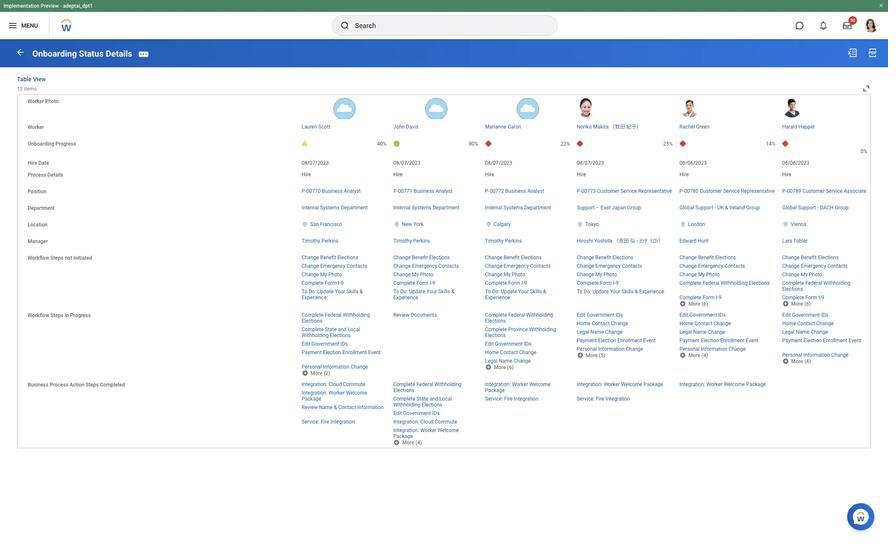 Task type: vqa. For each thing, say whether or not it's contained in the screenshot.
Election
yes



Task type: describe. For each thing, give the bounding box(es) containing it.
2 06/06/2023 from the left
[[783, 160, 810, 166]]

date
[[38, 160, 49, 166]]

5 change benefit elections link from the left
[[680, 253, 737, 260]]

3 08/07/2023 from the left
[[486, 160, 513, 166]]

marianne caron link
[[486, 122, 522, 130]]

position
[[28, 188, 47, 194]]

2 change my photo from the left
[[394, 271, 434, 277]]

1 timothy perkins from the left
[[302, 238, 339, 244]]

onboarding progress
[[28, 141, 76, 147]]

preview
[[41, 3, 59, 9]]

4 to do: update your skills & experience from the left
[[577, 288, 665, 294]]

skills for change my photo link associated with to do: update your skills & experience link for third change benefit elections link from left
[[530, 288, 542, 294]]

to for to do: update your skills & experience link for fifth change benefit elections link from the right
[[394, 288, 399, 294]]

2 group from the left
[[747, 205, 761, 211]]

emergency for 4th change benefit elections link from the left
[[596, 263, 621, 269]]

00773
[[582, 188, 596, 194]]

p-00772 business analyst link
[[486, 186, 545, 194]]

more (5)
[[586, 352, 606, 358]]

more (5) button
[[577, 352, 607, 359]]

status
[[79, 48, 104, 59]]

green
[[697, 124, 710, 130]]

items
[[24, 86, 37, 92]]

2 timothy perkins from the left
[[394, 238, 431, 244]]

00770
[[307, 188, 321, 194]]

new
[[402, 221, 412, 227]]

3 hire element from the left
[[486, 170, 495, 177]]

(6) for change emergency contacts link associated with 1st change benefit elections link from the right
[[805, 301, 812, 307]]

francisco
[[320, 221, 342, 227]]

3 change my photo from the left
[[486, 271, 526, 277]]

contacts for 2nd change benefit elections link from the right
[[725, 263, 746, 269]]

- for dach
[[818, 205, 819, 211]]

local for enrollment
[[348, 326, 360, 332]]

photo for 4th change benefit elections link from the left
[[604, 271, 618, 277]]

lara
[[783, 238, 793, 244]]

photo for fifth change benefit elections link from the right
[[420, 271, 434, 277]]

2 horizontal spatial service: fire integration link
[[577, 394, 631, 402]]

1 vertical spatial commute
[[435, 419, 458, 425]]

photo for 1st change benefit elections link from the right
[[810, 271, 823, 277]]

to do: update your skills & experience link for 4th change benefit elections link from the left
[[577, 287, 665, 294]]

complete federal withholding elections link for payment election enrollment event
[[302, 310, 370, 324]]

change emergency contacts for fifth change benefit elections link from the right
[[394, 263, 459, 269]]

2 do: from the left
[[401, 288, 408, 294]]

00772
[[490, 188, 505, 194]]

service: for the rightmost the "service: fire integration" link
[[577, 396, 595, 402]]

san francisco
[[310, 221, 342, 227]]

0 vertical spatial commute
[[343, 381, 366, 387]]

complete federal withholding elections link for home contact change
[[486, 310, 554, 324]]

group for support – east japan group
[[628, 205, 642, 211]]

complete federal withholding elections for integration: cloud commute
[[394, 381, 462, 393]]

local for commute
[[440, 396, 452, 402]]

4 08/07/2023 from the left
[[577, 160, 605, 166]]

2 to do: update your skills & experience from the left
[[394, 288, 455, 300]]

contacts for third change benefit elections link from left
[[531, 263, 551, 269]]

review name & contact information
[[302, 404, 384, 410]]

integration for the rightmost the "service: fire integration" link
[[606, 396, 631, 402]]

3 timothy perkins link from the left
[[486, 236, 522, 244]]

workflow for workflow steps in progress
[[28, 312, 49, 318]]

3 change benefit elections link from the left
[[486, 253, 542, 260]]

2 change benefit elections from the left
[[394, 254, 450, 260]]

1 horizontal spatial service: fire integration link
[[486, 394, 539, 402]]

internal for second the internal systems department link
[[394, 205, 411, 211]]

benefit for fifth change benefit elections link from the right
[[412, 254, 428, 260]]

1 vertical spatial progress
[[70, 312, 91, 318]]

support for global support - uk & ireland group
[[696, 205, 714, 211]]

service: for the "service: fire integration" link to the left
[[302, 419, 320, 425]]

global support - uk & ireland group
[[680, 205, 761, 211]]

legal name change link for payment election enrollment event "link" associated with more (5) dropdown button
[[577, 327, 623, 335]]

2 horizontal spatial more (4)
[[792, 358, 812, 364]]

to do: update your skills & experience link for third change benefit elections link from left
[[486, 287, 547, 300]]

p-00771 business analyst link
[[394, 186, 453, 194]]

demo_f351.jpg image
[[680, 98, 700, 117]]

3 to do: update your skills & experience from the left
[[486, 288, 547, 300]]

department for 3rd the internal systems department link from left
[[525, 205, 552, 211]]

1 internal systems department link from the left
[[302, 203, 368, 211]]

representative for p-00773 customer service representative
[[639, 188, 673, 194]]

1 vertical spatial process
[[50, 382, 68, 388]]

1 to do: update your skills & experience from the left
[[302, 288, 363, 300]]

lauren scott link
[[302, 122, 331, 130]]

紀子）
[[627, 124, 642, 130]]

40%
[[377, 141, 387, 147]]

harald_happel.jpg image
[[783, 98, 803, 117]]

scott
[[319, 124, 331, 130]]

hiroshi
[[577, 238, 594, 244]]

hire for 3rd hire element from the right
[[577, 171, 587, 177]]

hunt
[[698, 238, 709, 244]]

business for 00771
[[414, 188, 435, 194]]

john davis link
[[394, 122, 419, 130]]

tokyo link
[[586, 219, 599, 227]]

benefit for sixth change benefit elections link from the right
[[321, 254, 336, 260]]

location image for calgary
[[486, 221, 492, 227]]

perkins for 1st "timothy perkins" link from the right
[[505, 238, 522, 244]]

5 change my photo link from the left
[[680, 270, 720, 277]]

japan
[[612, 205, 627, 211]]

fire for the rightmost the "service: fire integration" link
[[596, 396, 605, 402]]

view
[[33, 76, 46, 82]]

complete inside "complete province withholding elections"
[[486, 326, 507, 332]]

tobler
[[794, 238, 808, 244]]

(4) for home contact change
[[702, 352, 709, 358]]

onboarding status details link
[[32, 48, 132, 59]]

to for to do: update your skills & experience link associated with 4th change benefit elections link from the left
[[577, 288, 583, 294]]

lauren
[[302, 124, 318, 130]]

more (2)
[[311, 370, 331, 376]]

noriko makita （牧田 紀子） link
[[577, 122, 642, 130]]

marianne caron
[[486, 124, 522, 130]]

5 hire element from the left
[[680, 170, 689, 177]]

hiroshi yoshida （吉田 弘 - ﾖｼﾀﾞ ﾋﾛｼ） link
[[577, 236, 664, 244]]

6 change my photo link from the left
[[783, 270, 823, 277]]

menu button
[[0, 12, 49, 39]]

support for global support - dach group
[[799, 205, 817, 211]]

1 systems from the left
[[320, 205, 340, 211]]

5 change my photo from the left
[[680, 271, 720, 277]]

menu
[[21, 22, 38, 29]]

support – east japan group link
[[577, 203, 642, 211]]

customer for 00773
[[598, 188, 620, 194]]

business for 00772
[[506, 188, 526, 194]]

vienna
[[792, 221, 807, 227]]

p- for 00772
[[486, 188, 490, 194]]

00780
[[685, 188, 699, 194]]

skills for change my photo link related to to do: update your skills & experience link corresponding to sixth change benefit elections link from the right
[[347, 288, 359, 294]]

lara tobler
[[783, 238, 808, 244]]

to for to do: update your skills & experience link corresponding to sixth change benefit elections link from the right
[[302, 288, 308, 294]]

6 hire element from the left
[[783, 170, 792, 177]]

2 timothy perkins link from the left
[[394, 236, 431, 244]]

2 timothy from the left
[[394, 238, 412, 244]]

more (4) button for complete state and local withholding elections
[[394, 439, 423, 446]]

change emergency contacts for 1st change benefit elections link from the right
[[783, 263, 849, 269]]

p-00773 customer service representative link
[[577, 186, 673, 194]]

1 timothy perkins link from the left
[[302, 236, 339, 244]]

action
[[70, 382, 84, 388]]

support – east japan group
[[577, 205, 642, 211]]

john
[[394, 124, 405, 130]]

personal information change for more (4) 'dropdown button' corresponding to home contact change
[[680, 346, 747, 352]]

representative for p-00780 customer service representative
[[742, 188, 776, 194]]

update for fifth change benefit elections link from the right
[[409, 288, 426, 294]]

edward
[[680, 238, 697, 244]]

cloud inside items selected list
[[329, 381, 342, 387]]

4 my from the left
[[596, 271, 603, 277]]

global support - dach group
[[783, 205, 849, 211]]

implementation preview -   adeptai_dpt1
[[3, 3, 93, 9]]

1 change benefit elections from the left
[[302, 254, 359, 260]]

department up location
[[28, 205, 55, 211]]

3 systems from the left
[[504, 205, 524, 211]]

justify image
[[8, 20, 18, 31]]

personal information change for right more (4) 'dropdown button'
[[783, 352, 849, 358]]

perkins for 1st "timothy perkins" link
[[322, 238, 339, 244]]

benefit for 4th change benefit elections link from the left
[[596, 254, 612, 260]]

review for review name & contact information
[[302, 404, 318, 410]]

edward hunt link
[[680, 236, 709, 244]]

update for 4th change benefit elections link from the left
[[593, 288, 609, 294]]

review name & contact information link
[[302, 403, 384, 410]]

1 hire element from the left
[[302, 170, 311, 177]]

new york link
[[402, 219, 424, 227]]

vienna link
[[792, 219, 807, 227]]

ireland
[[730, 205, 746, 211]]

1 do: from the left
[[309, 288, 316, 294]]

2 change benefit elections link from the left
[[394, 253, 450, 260]]

p-00773 customer service representative
[[577, 188, 673, 194]]

3 change benefit elections from the left
[[486, 254, 542, 260]]

process details
[[28, 172, 63, 178]]

york
[[414, 221, 424, 227]]

p-00780 customer service representative
[[680, 188, 776, 194]]

4 change my photo from the left
[[577, 271, 618, 277]]

more (6) for complete federal withholding elections link associated with home contact change
[[494, 364, 514, 370]]

弘
[[631, 238, 636, 244]]

hire for 3rd hire element from the left
[[486, 171, 495, 177]]

0 horizontal spatial integration: cloud commute
[[302, 381, 366, 387]]

east
[[601, 205, 611, 211]]

review documents
[[394, 312, 437, 318]]

payment for more (2) dropdown button
[[302, 349, 322, 355]]

analyst for p-00772 business analyst
[[528, 188, 545, 194]]

menu banner
[[0, 0, 889, 39]]

p-00789 customer service associate link
[[783, 186, 867, 194]]

search image
[[340, 20, 350, 31]]

1 08/07/2023 from the left
[[302, 160, 329, 166]]

30 button
[[839, 16, 858, 35]]

30
[[851, 18, 856, 23]]

not
[[65, 255, 72, 261]]

san
[[310, 221, 319, 227]]

state for election
[[325, 326, 337, 332]]

calgary link
[[494, 219, 511, 227]]

3 internal systems department link from the left
[[486, 203, 552, 211]]

00771
[[398, 188, 413, 194]]

0 horizontal spatial details
[[48, 172, 63, 178]]

p-00770 business analyst
[[302, 188, 361, 194]]

（吉田
[[614, 238, 630, 244]]

ﾖｼﾀﾞ
[[640, 238, 650, 244]]

analyst for p-00771 business analyst
[[436, 188, 453, 194]]

1 change my photo from the left
[[302, 271, 342, 277]]

location image for san francisco
[[302, 221, 309, 227]]

0 vertical spatial details
[[106, 48, 132, 59]]

review for review documents
[[394, 312, 410, 318]]

4 change benefit elections from the left
[[577, 254, 634, 260]]

marianne
[[486, 124, 507, 130]]

p-00789 customer service associate
[[783, 188, 867, 194]]

location
[[28, 222, 48, 228]]

1 my from the left
[[321, 271, 327, 277]]

more for complete province withholding elections link the more (6) dropdown button
[[494, 364, 506, 370]]

(6) for 2nd change benefit elections link from the right change emergency contacts link
[[702, 301, 709, 307]]

more (6) for 2nd change benefit elections link from the right
[[689, 301, 709, 307]]

close environment banner image
[[880, 3, 885, 8]]

demo_f237.png image
[[577, 98, 597, 117]]

2 horizontal spatial more (4) button
[[783, 358, 812, 365]]

change emergency contacts for third change benefit elections link from left
[[486, 263, 551, 269]]

business left action
[[28, 382, 49, 388]]

2 hire element from the left
[[394, 170, 403, 177]]

fire for the "service: fire integration" link to the left
[[321, 419, 330, 425]]

more (6) button for complete province withholding elections link
[[486, 364, 515, 371]]

analyst for p-00770 business analyst
[[344, 188, 361, 194]]

5 my from the left
[[699, 271, 706, 277]]

service: fire integration for the rightmost the "service: fire integration" link
[[577, 396, 631, 402]]

4 change benefit elections link from the left
[[577, 253, 634, 260]]

export to excel image
[[848, 48, 858, 58]]

25%
[[664, 141, 673, 147]]

tokyo
[[586, 221, 599, 227]]

service for 00780
[[724, 188, 741, 194]]

3 timothy from the left
[[486, 238, 504, 244]]

1 vertical spatial cloud
[[421, 419, 434, 425]]

new york
[[402, 221, 424, 227]]

department for 3rd the internal systems department link from the right
[[341, 205, 368, 211]]

0 vertical spatial progress
[[56, 141, 76, 147]]

6 change benefit elections link from the left
[[783, 253, 840, 260]]

update for sixth change benefit elections link from the right
[[318, 288, 334, 294]]

14%
[[767, 141, 776, 147]]

review documents link
[[394, 310, 437, 318]]

0 horizontal spatial service: fire integration link
[[302, 417, 355, 425]]

photo for sixth change benefit elections link from the right
[[329, 271, 342, 277]]

province
[[509, 326, 528, 332]]

experience for to do: update your skills & experience link for third change benefit elections link from left
[[486, 294, 510, 300]]

table view button
[[17, 75, 46, 84]]

- right "弘"
[[637, 238, 639, 244]]



Task type: locate. For each thing, give the bounding box(es) containing it.
more (6)
[[689, 301, 709, 307], [792, 301, 812, 307], [494, 364, 514, 370]]

4 emergency from the left
[[596, 263, 621, 269]]

1 emergency from the left
[[321, 263, 346, 269]]

p- for 00780
[[680, 188, 685, 194]]

6 change my photo from the left
[[783, 271, 823, 277]]

Search Workday  search field
[[355, 16, 540, 35]]

p- inside "link"
[[783, 188, 788, 194]]

perkins
[[322, 238, 339, 244], [414, 238, 431, 244], [505, 238, 522, 244]]

1 change emergency contacts from the left
[[302, 263, 368, 269]]

service: fire integration for the middle the "service: fire integration" link
[[486, 396, 539, 402]]

davis
[[406, 124, 419, 130]]

3 timothy perkins from the left
[[486, 238, 522, 244]]

1 horizontal spatial service:
[[486, 396, 503, 402]]

cloud
[[329, 381, 342, 387], [421, 419, 434, 425]]

0 horizontal spatial more (6)
[[494, 364, 514, 370]]

5 p- from the left
[[680, 188, 685, 194]]

complete form i-9 link
[[302, 278, 344, 286], [394, 278, 436, 286], [486, 278, 528, 286], [577, 278, 619, 286], [680, 293, 722, 300], [783, 293, 825, 300]]

0 horizontal spatial internal
[[302, 205, 319, 211]]

payment election enrollment event link for more (2) dropdown button
[[302, 348, 381, 355]]

welcome inside items selected list
[[346, 390, 367, 396]]

payment for more (4) 'dropdown button' corresponding to home contact change
[[680, 337, 700, 343]]

change benefit elections link down calgary at the right of page
[[486, 253, 542, 260]]

global down 00789
[[783, 205, 798, 211]]

customer for 00780
[[700, 188, 723, 194]]

business right 00771
[[414, 188, 435, 194]]

2 horizontal spatial service: fire integration
[[577, 396, 631, 402]]

john davis
[[394, 124, 419, 130]]

1 vertical spatial onboarding
[[28, 141, 54, 147]]

2 horizontal spatial internal systems department
[[486, 205, 552, 211]]

more for more (5) dropdown button
[[586, 352, 598, 358]]

6 my from the left
[[802, 271, 808, 277]]

department down p-00771 business analyst
[[433, 205, 460, 211]]

4 your from the left
[[611, 288, 621, 294]]

steps left in
[[50, 312, 63, 318]]

change benefit elections link down hunt
[[680, 253, 737, 260]]

your for to do: update your skills & experience link for fifth change benefit elections link from the right
[[427, 288, 437, 294]]

6 contacts from the left
[[828, 263, 849, 269]]

support left uk
[[696, 205, 714, 211]]

1 horizontal spatial details
[[106, 48, 132, 59]]

more
[[689, 301, 701, 307], [792, 301, 804, 307], [586, 352, 598, 358], [689, 352, 701, 358], [792, 358, 804, 364], [494, 364, 506, 370], [311, 370, 323, 376], [403, 440, 415, 446]]

3 change my photo link from the left
[[486, 270, 526, 277]]

–
[[597, 205, 600, 211]]

more for right more (4) 'dropdown button'
[[792, 358, 804, 364]]

service up ireland
[[724, 188, 741, 194]]

benefit down san francisco
[[321, 254, 336, 260]]

2 horizontal spatial internal systems department link
[[486, 203, 552, 211]]

customer up global support - dach group link
[[803, 188, 825, 194]]

change benefit elections link down tobler
[[783, 253, 840, 260]]

timothy down calgary at the right of page
[[486, 238, 504, 244]]

contacts for 4th change benefit elections link from the left
[[622, 263, 643, 269]]

manager
[[28, 238, 48, 244]]

change benefit elections link down the york
[[394, 253, 450, 260]]

1 benefit from the left
[[321, 254, 336, 260]]

1 internal systems department from the left
[[302, 205, 368, 211]]

change my photo link for to do: update your skills & experience link for fifth change benefit elections link from the right
[[394, 270, 434, 277]]

1 group from the left
[[628, 205, 642, 211]]

edit government ids link
[[577, 310, 624, 318], [680, 310, 726, 318], [783, 310, 829, 318], [302, 339, 348, 347], [486, 339, 532, 347], [394, 409, 440, 416]]

p- for 00771
[[394, 188, 398, 194]]

onboarding status details main content
[[0, 39, 889, 456]]

06/06/2023 up 00789
[[783, 160, 810, 166]]

1 horizontal spatial analyst
[[436, 188, 453, 194]]

items selected list containing integration: cloud commute
[[302, 380, 387, 425]]

global support - uk & ireland group link
[[680, 203, 761, 211]]

name for more (5) dropdown button
[[591, 329, 605, 335]]

welcome
[[530, 381, 551, 387], [622, 381, 643, 387], [725, 381, 746, 387], [346, 390, 367, 396], [438, 427, 459, 433]]

1 vertical spatial integration: cloud commute link
[[394, 417, 458, 425]]

0 horizontal spatial (4)
[[416, 440, 422, 446]]

1 change emergency contacts link from the left
[[302, 261, 368, 269]]

photo
[[45, 98, 59, 104], [329, 271, 342, 277], [420, 271, 434, 277], [512, 271, 526, 277], [604, 271, 618, 277], [707, 271, 720, 277], [810, 271, 823, 277]]

0 horizontal spatial cloud
[[329, 381, 342, 387]]

group for global support - dach group
[[836, 205, 849, 211]]

systems down p-00772 business analyst
[[504, 205, 524, 211]]

global for global support - dach group
[[783, 205, 798, 211]]

location image for london
[[680, 221, 687, 227]]

1 workflow from the top
[[28, 255, 49, 261]]

4 change emergency contacts link from the left
[[577, 261, 643, 269]]

4 hire element from the left
[[577, 170, 587, 177]]

1 contacts from the left
[[347, 263, 368, 269]]

0 horizontal spatial service: fire integration
[[302, 419, 355, 425]]

table view
[[17, 76, 46, 82]]

hire element up 00772
[[486, 170, 495, 177]]

08/07/2023 up 00772
[[486, 160, 513, 166]]

2 update from the left
[[409, 288, 426, 294]]

benefit
[[321, 254, 336, 260], [412, 254, 428, 260], [504, 254, 520, 260], [596, 254, 612, 260], [699, 254, 715, 260], [802, 254, 817, 260]]

3 my from the left
[[504, 271, 511, 277]]

global for global support - uk & ireland group
[[680, 205, 695, 211]]

your for to do: update your skills & experience link corresponding to sixth change benefit elections link from the right
[[335, 288, 346, 294]]

fire inside items selected list
[[321, 419, 330, 425]]

0 horizontal spatial more (4)
[[403, 440, 422, 446]]

change benefit elections down the francisco at the top
[[302, 254, 359, 260]]

elections
[[338, 254, 359, 260], [430, 254, 450, 260], [521, 254, 542, 260], [613, 254, 634, 260], [716, 254, 737, 260], [819, 254, 840, 260], [750, 280, 770, 286], [783, 286, 804, 292], [302, 318, 323, 324], [486, 318, 506, 324], [330, 332, 351, 338], [486, 332, 506, 338], [394, 387, 415, 393], [422, 402, 443, 408]]

process down hire date
[[28, 172, 46, 178]]

service inside "link"
[[827, 188, 843, 194]]

change my photo link for to do: update your skills & experience link corresponding to sixth change benefit elections link from the right
[[302, 270, 342, 277]]

1 horizontal spatial local
[[440, 396, 452, 402]]

1 horizontal spatial complete state and local withholding elections
[[394, 396, 452, 408]]

3 to from the left
[[486, 288, 491, 294]]

hire element up 00789
[[783, 170, 792, 177]]

timothy perkins down san
[[302, 238, 339, 244]]

details down date on the left top of page
[[48, 172, 63, 178]]

5 emergency from the left
[[699, 263, 724, 269]]

2 contacts from the left
[[439, 263, 459, 269]]

3 customer from the left
[[803, 188, 825, 194]]

integration for the middle the "service: fire integration" link
[[514, 396, 539, 402]]

2 horizontal spatial systems
[[504, 205, 524, 211]]

hire for fifth hire element from the right
[[394, 171, 403, 177]]

service: fire integration for the "service: fire integration" link to the left
[[302, 419, 355, 425]]

analyst right 00772
[[528, 188, 545, 194]]

steps left not
[[50, 255, 63, 261]]

internal down "00770"
[[302, 205, 319, 211]]

service up dach
[[827, 188, 843, 194]]

2 internal systems department from the left
[[394, 205, 460, 211]]

your for to do: update your skills & experience link associated with 4th change benefit elections link from the left
[[611, 288, 621, 294]]

hire up 00780
[[680, 171, 689, 177]]

3 skills from the left
[[530, 288, 542, 294]]

customer inside p-00773 customer service representative link
[[598, 188, 620, 194]]

and for enrollment
[[338, 326, 347, 332]]

08/07/2023
[[302, 160, 329, 166], [394, 160, 421, 166], [486, 160, 513, 166], [577, 160, 605, 166]]

change emergency contacts link for 4th change benefit elections link from the left
[[577, 261, 643, 269]]

1 perkins from the left
[[322, 238, 339, 244]]

noriko
[[577, 124, 592, 130]]

hire element
[[302, 170, 311, 177], [394, 170, 403, 177], [486, 170, 495, 177], [577, 170, 587, 177], [680, 170, 689, 177], [783, 170, 792, 177]]

location image
[[394, 221, 401, 227], [680, 221, 687, 227]]

withholding
[[721, 280, 748, 286], [824, 280, 851, 286], [343, 312, 370, 318], [527, 312, 554, 318], [530, 326, 557, 332], [302, 332, 329, 338], [435, 381, 462, 387], [394, 402, 421, 408]]

emergency for 2nd change benefit elections link from the right
[[699, 263, 724, 269]]

1 global from the left
[[680, 205, 695, 211]]

1 p- from the left
[[302, 188, 307, 194]]

3 internal from the left
[[486, 205, 503, 211]]

perkins down the york
[[414, 238, 431, 244]]

4 contacts from the left
[[622, 263, 643, 269]]

name for right more (4) 'dropdown button'
[[797, 329, 810, 335]]

0 horizontal spatial support
[[577, 205, 595, 211]]

0 horizontal spatial 06/06/2023
[[680, 160, 707, 166]]

location image left vienna
[[783, 221, 790, 227]]

2 horizontal spatial more (6) button
[[783, 300, 812, 307]]

1 support from the left
[[577, 205, 595, 211]]

0 horizontal spatial perkins
[[322, 238, 339, 244]]

3 internal systems department from the left
[[486, 205, 552, 211]]

rachel green link
[[680, 122, 710, 130]]

personal information change for more (5) dropdown button
[[577, 346, 644, 352]]

onboarding up view
[[32, 48, 77, 59]]

1 horizontal spatial integration: cloud commute
[[394, 419, 458, 425]]

internal systems department down p-00772 business analyst
[[486, 205, 552, 211]]

workflow for workflow steps not initiated
[[28, 255, 49, 261]]

(2)
[[324, 370, 331, 376]]

change emergency contacts link for sixth change benefit elections link from the right
[[302, 261, 368, 269]]

analyst right 00771
[[436, 188, 453, 194]]

2 horizontal spatial more (6)
[[792, 301, 812, 307]]

edward hunt
[[680, 238, 709, 244]]

0 horizontal spatial timothy perkins link
[[302, 236, 339, 244]]

- inside menu banner
[[60, 3, 62, 9]]

0 horizontal spatial and
[[338, 326, 347, 332]]

0 horizontal spatial group
[[628, 205, 642, 211]]

1 vertical spatial workflow
[[28, 312, 49, 318]]

06/06/2023 up 00780
[[680, 160, 707, 166]]

hire for hire date
[[28, 160, 37, 166]]

fullscreen image
[[862, 84, 872, 93]]

contacts
[[347, 263, 368, 269], [439, 263, 459, 269], [531, 263, 551, 269], [622, 263, 643, 269], [725, 263, 746, 269], [828, 263, 849, 269]]

0 horizontal spatial review
[[302, 404, 318, 410]]

（牧田
[[610, 124, 626, 130]]

0 horizontal spatial service:
[[302, 419, 320, 425]]

more (6) button for 2nd change benefit elections link from the right change emergency contacts link
[[680, 300, 710, 307]]

customer up support – east japan group link
[[598, 188, 620, 194]]

complete federal withholding elections link for integration: cloud commute
[[394, 380, 462, 393]]

1 change my photo link from the left
[[302, 270, 342, 277]]

0 horizontal spatial service
[[621, 188, 638, 194]]

internal systems department link down p-00771 business analyst
[[394, 203, 460, 211]]

do:
[[309, 288, 316, 294], [401, 288, 408, 294], [493, 288, 500, 294], [584, 288, 592, 294]]

1 horizontal spatial 06/06/2023
[[783, 160, 810, 166]]

benefit down calgary at the right of page
[[504, 254, 520, 260]]

2 horizontal spatial support
[[799, 205, 817, 211]]

2 internal systems department link from the left
[[394, 203, 460, 211]]

emergency for fifth change benefit elections link from the right
[[412, 263, 438, 269]]

contacts for 1st change benefit elections link from the right
[[828, 263, 849, 269]]

to do: update your skills & experience link for fifth change benefit elections link from the right
[[394, 287, 455, 300]]

0 horizontal spatial integration
[[331, 419, 355, 425]]

skills for change my photo link associated with to do: update your skills & experience link associated with 4th change benefit elections link from the left
[[622, 288, 634, 294]]

change benefit elections down the york
[[394, 254, 450, 260]]

previous page image
[[15, 47, 26, 57]]

internal down 00772
[[486, 205, 503, 211]]

perkins down the francisco at the top
[[322, 238, 339, 244]]

0 horizontal spatial systems
[[320, 205, 340, 211]]

0 vertical spatial workflow
[[28, 255, 49, 261]]

details right "status"
[[106, 48, 132, 59]]

6 change benefit elections from the left
[[783, 254, 840, 260]]

5 change benefit elections from the left
[[680, 254, 737, 260]]

2 perkins from the left
[[414, 238, 431, 244]]

5 change emergency contacts from the left
[[680, 263, 746, 269]]

p- for 00789
[[783, 188, 788, 194]]

onboarding
[[32, 48, 77, 59], [28, 141, 54, 147]]

- left dach
[[818, 205, 819, 211]]

customer
[[598, 188, 620, 194], [700, 188, 723, 194], [803, 188, 825, 194]]

- left uk
[[715, 205, 717, 211]]

emergency
[[321, 263, 346, 269], [412, 263, 438, 269], [504, 263, 529, 269], [596, 263, 621, 269], [699, 263, 724, 269], [802, 263, 827, 269]]

1 change benefit elections link from the left
[[302, 253, 359, 260]]

initiated
[[73, 255, 92, 261]]

2 horizontal spatial customer
[[803, 188, 825, 194]]

1 horizontal spatial process
[[50, 382, 68, 388]]

change emergency contacts link for third change benefit elections link from left
[[486, 261, 551, 269]]

0 horizontal spatial representative
[[639, 188, 673, 194]]

1 vertical spatial review
[[302, 404, 318, 410]]

2 systems from the left
[[412, 205, 432, 211]]

benefit down hunt
[[699, 254, 715, 260]]

1 vertical spatial and
[[430, 396, 439, 402]]

complete province withholding elections link
[[486, 325, 557, 338]]

6 change emergency contacts from the left
[[783, 263, 849, 269]]

0 horizontal spatial fire
[[321, 419, 330, 425]]

2 my from the left
[[412, 271, 419, 277]]

notifications large image
[[820, 21, 828, 30]]

elections inside "complete province withholding elections"
[[486, 332, 506, 338]]

0 horizontal spatial state
[[325, 326, 337, 332]]

1 vertical spatial complete state and local withholding elections
[[394, 396, 452, 408]]

hire element up 00771
[[394, 170, 403, 177]]

federal for payment election enrollment event
[[325, 312, 342, 318]]

customer up global support - uk & ireland group link
[[700, 188, 723, 194]]

onboarding for onboarding status details
[[32, 48, 77, 59]]

3 change emergency contacts from the left
[[486, 263, 551, 269]]

more (6) button
[[680, 300, 710, 307], [783, 300, 812, 307], [486, 364, 515, 371]]

service up the japan
[[621, 188, 638, 194]]

profile logan mcneil image
[[865, 19, 879, 34]]

0 horizontal spatial analyst
[[344, 188, 361, 194]]

2 emergency from the left
[[412, 263, 438, 269]]

2 global from the left
[[783, 205, 798, 211]]

change emergency contacts link for 2nd change benefit elections link from the right
[[680, 261, 746, 269]]

process left action
[[50, 382, 68, 388]]

hire element up 00773
[[577, 170, 587, 177]]

2 08/07/2023 from the left
[[394, 160, 421, 166]]

location image left new at the top left of page
[[394, 221, 401, 227]]

more for more (4) 'dropdown button' corresponding to home contact change
[[689, 352, 701, 358]]

0 horizontal spatial local
[[348, 326, 360, 332]]

table
[[17, 76, 31, 82]]

location image
[[302, 221, 309, 227], [486, 221, 492, 227], [577, 221, 584, 227], [783, 221, 790, 227]]

1 horizontal spatial review
[[394, 312, 410, 318]]

1 horizontal spatial more (4)
[[689, 352, 709, 358]]

hire
[[28, 160, 37, 166], [302, 171, 311, 177], [394, 171, 403, 177], [486, 171, 495, 177], [577, 171, 587, 177], [680, 171, 689, 177], [783, 171, 792, 177]]

22%
[[561, 141, 571, 147]]

1 horizontal spatial internal
[[394, 205, 411, 211]]

skills
[[347, 288, 359, 294], [439, 288, 451, 294], [530, 288, 542, 294], [622, 288, 634, 294]]

change benefit elections link
[[302, 253, 359, 260], [394, 253, 450, 260], [486, 253, 542, 260], [577, 253, 634, 260], [680, 253, 737, 260], [783, 253, 840, 260]]

representative left 00780
[[639, 188, 673, 194]]

group right the japan
[[628, 205, 642, 211]]

2 horizontal spatial fire
[[596, 396, 605, 402]]

timothy perkins
[[302, 238, 339, 244], [394, 238, 431, 244], [486, 238, 522, 244]]

location image for vienna
[[783, 221, 790, 227]]

(6) for complete province withholding elections link
[[508, 364, 514, 370]]

support up vienna link
[[799, 205, 817, 211]]

london
[[689, 221, 706, 227]]

4 do: from the left
[[584, 288, 592, 294]]

1 horizontal spatial timothy
[[394, 238, 412, 244]]

workflow down manager
[[28, 255, 49, 261]]

hire left date on the left top of page
[[28, 160, 37, 166]]

department down p-00770 business analyst
[[341, 205, 368, 211]]

2 analyst from the left
[[436, 188, 453, 194]]

noriko makita （牧田 紀子）
[[577, 124, 642, 130]]

more for more (2) dropdown button
[[311, 370, 323, 376]]

benefit down tobler
[[802, 254, 817, 260]]

internal for 3rd the internal systems department link from left
[[486, 205, 503, 211]]

1 horizontal spatial global
[[783, 205, 798, 211]]

p-00772 business analyst
[[486, 188, 545, 194]]

(5)
[[599, 352, 606, 358]]

0 horizontal spatial integration: cloud commute link
[[302, 380, 366, 387]]

complete
[[302, 280, 324, 286], [394, 280, 416, 286], [486, 280, 507, 286], [577, 280, 599, 286], [680, 280, 702, 286], [783, 280, 805, 286], [680, 294, 702, 300], [783, 294, 805, 300], [302, 312, 324, 318], [486, 312, 507, 318], [302, 326, 324, 332], [486, 326, 507, 332], [394, 381, 416, 387], [394, 396, 416, 402]]

complete state and local withholding elections for election
[[302, 326, 360, 338]]

emergency for third change benefit elections link from left
[[504, 263, 529, 269]]

1 internal from the left
[[302, 205, 319, 211]]

uk
[[718, 205, 724, 211]]

3 p- from the left
[[486, 188, 490, 194]]

enrollment
[[618, 337, 643, 343], [721, 337, 745, 343], [824, 337, 848, 343], [343, 349, 367, 355]]

1 vertical spatial details
[[48, 172, 63, 178]]

1 horizontal spatial service
[[724, 188, 741, 194]]

workflow steps in progress
[[28, 312, 91, 318]]

legal name change link for payment election enrollment event "link" associated with right more (4) 'dropdown button'
[[783, 327, 829, 335]]

internal systems department link down p-00770 business analyst
[[302, 203, 368, 211]]

complete province withholding elections
[[486, 326, 557, 338]]

experience for to do: update your skills & experience link associated with 4th change benefit elections link from the left
[[640, 288, 665, 294]]

service
[[621, 188, 638, 194], [724, 188, 741, 194], [827, 188, 843, 194]]

business right 00772
[[506, 188, 526, 194]]

change benefit elections down yoshida
[[577, 254, 634, 260]]

benefit for 1st change benefit elections link from the right
[[802, 254, 817, 260]]

3 service from the left
[[827, 188, 843, 194]]

3 do: from the left
[[493, 288, 500, 294]]

2 benefit from the left
[[412, 254, 428, 260]]

internal systems department link down p-00772 business analyst
[[486, 203, 552, 211]]

process
[[28, 172, 46, 178], [50, 382, 68, 388]]

location image for tokyo
[[577, 221, 584, 227]]

change benefit elections link down the francisco at the top
[[302, 253, 359, 260]]

group
[[628, 205, 642, 211], [747, 205, 761, 211], [836, 205, 849, 211]]

service: fire integration link
[[486, 394, 539, 402], [577, 394, 631, 402], [302, 417, 355, 425]]

timothy down san
[[302, 238, 321, 244]]

1 horizontal spatial more (4) button
[[680, 352, 710, 359]]

harald
[[783, 124, 798, 130]]

1 horizontal spatial (6)
[[702, 301, 709, 307]]

timothy perkins down calgary at the right of page
[[486, 238, 522, 244]]

2 customer from the left
[[700, 188, 723, 194]]

steps right action
[[86, 382, 99, 388]]

progress right in
[[70, 312, 91, 318]]

hire up 00772
[[486, 171, 495, 177]]

withholding inside "complete province withholding elections"
[[530, 326, 557, 332]]

payment for more (5) dropdown button
[[577, 337, 597, 343]]

change my photo link for to do: update your skills & experience link associated with 4th change benefit elections link from the left
[[577, 270, 618, 277]]

internal systems department down p-00771 business analyst
[[394, 205, 460, 211]]

0 vertical spatial cloud
[[329, 381, 342, 387]]

personal
[[577, 346, 597, 352], [680, 346, 700, 352], [783, 352, 803, 358], [302, 364, 322, 370]]

change emergency contacts for sixth change benefit elections link from the right
[[302, 263, 368, 269]]

internal
[[302, 205, 319, 211], [394, 205, 411, 211], [486, 205, 503, 211]]

review down more (2) dropdown button
[[302, 404, 318, 410]]

- for adeptai_dpt1
[[60, 3, 62, 9]]

location image left san
[[302, 221, 309, 227]]

6 benefit from the left
[[802, 254, 817, 260]]

2 horizontal spatial timothy perkins
[[486, 238, 522, 244]]

dach
[[821, 205, 834, 211]]

change emergency contacts link for fifth change benefit elections link from the right
[[394, 261, 459, 269]]

more for the more (6) dropdown button corresponding to 2nd change benefit elections link from the right change emergency contacts link
[[689, 301, 701, 307]]

worker photo
[[28, 98, 59, 104]]

legal name change link for more (4) 'dropdown button' corresponding to home contact change payment election enrollment event "link"
[[680, 327, 726, 335]]

3 change emergency contacts link from the left
[[486, 261, 551, 269]]

review inside items selected list
[[302, 404, 318, 410]]

2 horizontal spatial analyst
[[528, 188, 545, 194]]

happel
[[799, 124, 815, 130]]

2 to from the left
[[394, 288, 399, 294]]

global inside global support - dach group link
[[783, 205, 798, 211]]

name inside review name & contact information link
[[319, 404, 333, 410]]

complete federal withholding elections for home contact change
[[486, 312, 554, 324]]

internal down 00771
[[394, 205, 411, 211]]

service: fire integration inside items selected list
[[302, 419, 355, 425]]

benefit down yoshida
[[596, 254, 612, 260]]

change benefit elections down tobler
[[783, 254, 840, 260]]

2 vertical spatial steps
[[86, 382, 99, 388]]

2 horizontal spatial service:
[[577, 396, 595, 402]]

integration inside items selected list
[[331, 419, 355, 425]]

complete federal withholding elections for payment election enrollment event
[[302, 312, 370, 324]]

edit government ids
[[577, 312, 624, 318], [680, 312, 726, 318], [783, 312, 829, 318], [302, 341, 348, 347], [486, 341, 532, 347], [394, 410, 440, 416]]

government
[[587, 312, 615, 318], [690, 312, 718, 318], [793, 312, 821, 318], [312, 341, 340, 347], [495, 341, 523, 347], [404, 410, 431, 416]]

representative up ireland
[[742, 188, 776, 194]]

2 horizontal spatial service
[[827, 188, 843, 194]]

complete federal withholding elections link
[[680, 278, 770, 286], [783, 278, 851, 292], [302, 310, 370, 324], [486, 310, 554, 324], [394, 380, 462, 393]]

view printable version (pdf) image
[[868, 48, 879, 58]]

change emergency contacts for 4th change benefit elections link from the left
[[577, 263, 643, 269]]

adeptai_dpt1
[[63, 3, 93, 9]]

group right ireland
[[747, 205, 761, 211]]

p-00780 customer service representative link
[[680, 186, 776, 194]]

business right "00770"
[[322, 188, 343, 194]]

federal
[[703, 280, 720, 286], [806, 280, 823, 286], [325, 312, 342, 318], [509, 312, 525, 318], [417, 381, 434, 387]]

timothy perkins link down san
[[302, 236, 339, 244]]

change benefit elections down hunt
[[680, 254, 737, 260]]

workflow
[[28, 255, 49, 261], [28, 312, 49, 318]]

items selected list
[[302, 253, 387, 301], [394, 253, 479, 301], [486, 253, 571, 301], [577, 253, 673, 301], [680, 253, 776, 300], [783, 253, 868, 301], [302, 310, 387, 370], [486, 310, 571, 364], [577, 310, 670, 352], [680, 310, 773, 352], [783, 310, 868, 358], [302, 380, 387, 425], [394, 380, 479, 440], [486, 380, 571, 402], [577, 380, 673, 402]]

complete form i-9
[[302, 280, 344, 286], [394, 280, 436, 286], [486, 280, 528, 286], [577, 280, 619, 286], [680, 294, 722, 300], [783, 294, 825, 300]]

systems up the san francisco link
[[320, 205, 340, 211]]

1 to do: update your skills & experience link from the left
[[302, 287, 363, 300]]

more (4) for home contact change
[[689, 352, 709, 358]]

0 vertical spatial complete state and local withholding elections
[[302, 326, 360, 338]]

2 location image from the left
[[486, 221, 492, 227]]

1 horizontal spatial group
[[747, 205, 761, 211]]

2 internal from the left
[[394, 205, 411, 211]]

5 benefit from the left
[[699, 254, 715, 260]]

1 to from the left
[[302, 288, 308, 294]]

location image left calgary at the right of page
[[486, 221, 492, 227]]

lara tobler link
[[783, 236, 808, 244]]

hire up 00771
[[394, 171, 403, 177]]

harald happel link
[[783, 122, 815, 130]]

workflow left in
[[28, 312, 49, 318]]

hire date
[[28, 160, 49, 166]]

1 analyst from the left
[[344, 188, 361, 194]]

2 horizontal spatial group
[[836, 205, 849, 211]]

2 p- from the left
[[394, 188, 398, 194]]

0 horizontal spatial customer
[[598, 188, 620, 194]]

change benefit elections link down yoshida
[[577, 253, 634, 260]]

1 horizontal spatial systems
[[412, 205, 432, 211]]

onboarding up date on the left top of page
[[28, 141, 54, 147]]

1 service from the left
[[621, 188, 638, 194]]

skills for change my photo link related to to do: update your skills & experience link for fifth change benefit elections link from the right
[[439, 288, 451, 294]]

(4) for complete state and local withholding elections
[[416, 440, 422, 446]]

benefit for 2nd change benefit elections link from the right
[[699, 254, 715, 260]]

location image for new york
[[394, 221, 401, 227]]

systems down p-00771 business analyst
[[412, 205, 432, 211]]

complete state and local withholding elections link for election
[[302, 325, 360, 338]]

analyst
[[344, 188, 361, 194], [436, 188, 453, 194], [528, 188, 545, 194]]

3 support from the left
[[799, 205, 817, 211]]

timothy perkins down "new york" at the top of page
[[394, 238, 431, 244]]

2 location image from the left
[[680, 221, 687, 227]]

5 contacts from the left
[[725, 263, 746, 269]]

benefit down the york
[[412, 254, 428, 260]]

0 vertical spatial local
[[348, 326, 360, 332]]

1 vertical spatial local
[[440, 396, 452, 402]]

1 horizontal spatial internal systems department link
[[394, 203, 460, 211]]

4 change emergency contacts from the left
[[577, 263, 643, 269]]

0 horizontal spatial more (6) button
[[486, 364, 515, 371]]

internal systems department for 3rd the internal systems department link from the right
[[302, 205, 368, 211]]

0 horizontal spatial (6)
[[508, 364, 514, 370]]

worker
[[28, 98, 44, 104], [28, 124, 44, 130], [513, 381, 529, 387], [604, 381, 620, 387], [707, 381, 723, 387], [329, 390, 345, 396], [421, 427, 437, 433]]

- right preview
[[60, 3, 62, 9]]

global down 00780
[[680, 205, 695, 211]]

1 horizontal spatial location image
[[680, 221, 687, 227]]

local
[[348, 326, 360, 332], [440, 396, 452, 402]]

1 horizontal spatial timothy perkins link
[[394, 236, 431, 244]]

0 horizontal spatial process
[[28, 172, 46, 178]]

0 vertical spatial state
[[325, 326, 337, 332]]

internal systems department for 3rd the internal systems department link from left
[[486, 205, 552, 211]]

p-
[[302, 188, 307, 194], [394, 188, 398, 194], [486, 188, 490, 194], [577, 188, 582, 194], [680, 188, 685, 194], [783, 188, 788, 194]]

progress up 'process details'
[[56, 141, 76, 147]]

4 update from the left
[[593, 288, 609, 294]]

more (6) for 1st change benefit elections link from the right
[[792, 301, 812, 307]]

0 horizontal spatial complete state and local withholding elections link
[[302, 325, 360, 338]]

analyst right "00770"
[[344, 188, 361, 194]]

global inside global support - uk & ireland group link
[[680, 205, 695, 211]]

update for third change benefit elections link from left
[[501, 288, 518, 294]]

1 horizontal spatial more (6)
[[689, 301, 709, 307]]

customer inside p-00789 customer service associate "link"
[[803, 188, 825, 194]]

2 horizontal spatial timothy
[[486, 238, 504, 244]]

3 analyst from the left
[[528, 188, 545, 194]]

inbox large image
[[844, 21, 852, 30]]

1 timothy from the left
[[302, 238, 321, 244]]

1 06/06/2023 from the left
[[680, 160, 707, 166]]

3 update from the left
[[501, 288, 518, 294]]

0 horizontal spatial complete state and local withholding elections
[[302, 326, 360, 338]]

progress
[[56, 141, 76, 147], [70, 312, 91, 318]]

1 horizontal spatial support
[[696, 205, 714, 211]]

change my photo
[[302, 271, 342, 277], [394, 271, 434, 277], [486, 271, 526, 277], [577, 271, 618, 277], [680, 271, 720, 277], [783, 271, 823, 277]]

location image left the london
[[680, 221, 687, 227]]

4 change my photo link from the left
[[577, 270, 618, 277]]

1 horizontal spatial fire
[[505, 396, 513, 402]]

- for uk
[[715, 205, 717, 211]]

legal name change link
[[577, 327, 623, 335], [680, 327, 726, 335], [783, 327, 829, 335], [486, 356, 531, 364]]

2 horizontal spatial (4)
[[805, 358, 812, 364]]

0 vertical spatial integration: cloud commute link
[[302, 380, 366, 387]]

hire for 1st hire element from right
[[783, 171, 792, 177]]

1 vertical spatial state
[[417, 396, 429, 402]]

integration: cloud commute link inside items selected list
[[302, 380, 366, 387]]

00789
[[788, 188, 802, 194]]

0 vertical spatial onboarding
[[32, 48, 77, 59]]

2 service from the left
[[724, 188, 741, 194]]

hire up "00770"
[[302, 171, 311, 177]]

form
[[325, 280, 337, 286], [417, 280, 429, 286], [509, 280, 521, 286], [601, 280, 612, 286], [703, 294, 715, 300], [806, 294, 818, 300]]

hire up 00789
[[783, 171, 792, 177]]

08/07/2023 up 00771
[[394, 160, 421, 166]]

location image left tokyo
[[577, 221, 584, 227]]

timothy perkins link down calgary at the right of page
[[486, 236, 522, 244]]

caron
[[508, 124, 522, 130]]

contacts for fifth change benefit elections link from the right
[[439, 263, 459, 269]]

1 horizontal spatial complete state and local withholding elections link
[[394, 394, 452, 408]]

department down p-00772 business analyst
[[525, 205, 552, 211]]

san francisco link
[[310, 219, 342, 227]]

0 vertical spatial integration: cloud commute
[[302, 381, 366, 387]]

1 horizontal spatial service: fire integration
[[486, 396, 539, 402]]

0 horizontal spatial timothy
[[302, 238, 321, 244]]

benefit for third change benefit elections link from left
[[504, 254, 520, 260]]

2 your from the left
[[427, 288, 437, 294]]

internal systems department link
[[302, 203, 368, 211], [394, 203, 460, 211], [486, 203, 552, 211]]

hire for 1st hire element from left
[[302, 171, 311, 177]]

customer inside p-00780 customer service representative link
[[700, 188, 723, 194]]

p-00771 business analyst
[[394, 188, 453, 194]]

1 your from the left
[[335, 288, 346, 294]]



